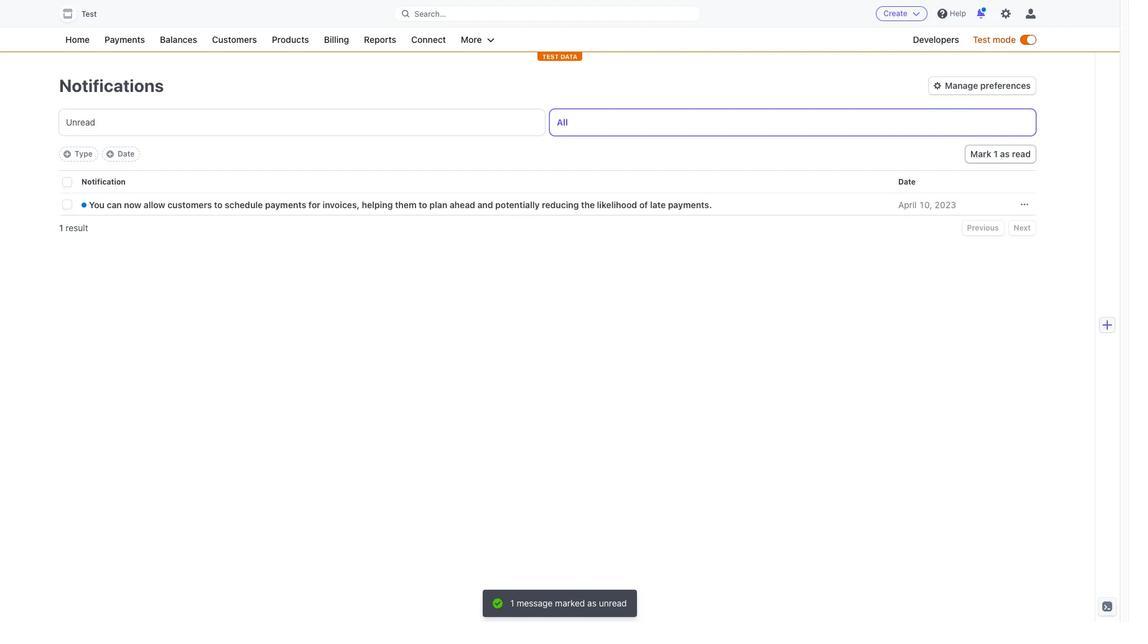 Task type: locate. For each thing, give the bounding box(es) containing it.
customers
[[168, 199, 212, 210]]

1 horizontal spatial to
[[419, 199, 427, 210]]

0 horizontal spatial test
[[82, 9, 97, 19]]

late
[[650, 199, 666, 210]]

to left schedule
[[214, 199, 223, 210]]

add date image
[[106, 151, 114, 158]]

test button
[[59, 5, 109, 22]]

toolbar containing type
[[59, 147, 140, 162]]

billing link
[[318, 32, 355, 47]]

tab list
[[59, 110, 1036, 136]]

previous
[[967, 223, 999, 233]]

now
[[124, 199, 141, 210]]

1 vertical spatial test
[[973, 34, 991, 45]]

customers link
[[206, 32, 263, 47]]

mark
[[971, 149, 992, 159]]

test up home
[[82, 9, 97, 19]]

you can now allow customers to schedule payments for invoices, helping them to plan ahead and potentially reducing the likelihood of late payments.
[[89, 199, 712, 210]]

test inside the "test" button
[[82, 9, 97, 19]]

data
[[561, 53, 578, 60]]

date up the april
[[898, 177, 916, 187]]

0 horizontal spatial date
[[118, 149, 135, 159]]

as left unread
[[587, 599, 597, 609]]

2 vertical spatial 1
[[510, 599, 514, 609]]

allow
[[144, 199, 165, 210]]

schedule
[[225, 199, 263, 210]]

april 10, 2023
[[898, 199, 956, 210]]

for
[[309, 199, 320, 210]]

as
[[1000, 149, 1010, 159], [587, 599, 597, 609]]

test mode
[[973, 34, 1016, 45]]

1 for 1 message marked as unread
[[510, 599, 514, 609]]

0 vertical spatial 1
[[994, 149, 998, 159]]

manage preferences link
[[929, 77, 1036, 95]]

1 horizontal spatial 1
[[510, 599, 514, 609]]

all
[[557, 117, 568, 128]]

mark 1 as read button
[[966, 146, 1036, 163]]

message
[[517, 599, 553, 609]]

unread
[[599, 599, 627, 609]]

test for test mode
[[973, 34, 991, 45]]

1 for 1 result
[[59, 223, 63, 233]]

reducing
[[542, 199, 579, 210]]

0 vertical spatial as
[[1000, 149, 1010, 159]]

date right the add date 'icon'
[[118, 149, 135, 159]]

test
[[82, 9, 97, 19], [973, 34, 991, 45]]

0 vertical spatial test
[[82, 9, 97, 19]]

payments
[[265, 199, 306, 210]]

you can now allow customers to schedule payments for invoices, helping them to plan ahead and potentially reducing the likelihood of late payments. link
[[82, 194, 898, 215]]

plan
[[430, 199, 447, 210]]

as left the read
[[1000, 149, 1010, 159]]

home
[[65, 34, 90, 45]]

2023
[[935, 199, 956, 210]]

test left mode at the right
[[973, 34, 991, 45]]

connect link
[[405, 32, 452, 47]]

0 horizontal spatial as
[[587, 599, 597, 609]]

reports
[[364, 34, 396, 45]]

1 vertical spatial as
[[587, 599, 597, 609]]

1 left message
[[510, 599, 514, 609]]

billing
[[324, 34, 349, 45]]

0 horizontal spatial to
[[214, 199, 223, 210]]

marked
[[555, 599, 585, 609]]

ahead
[[450, 199, 475, 210]]

1 right 'mark'
[[994, 149, 998, 159]]

unread
[[66, 117, 95, 128]]

balances
[[160, 34, 197, 45]]

balances link
[[154, 32, 203, 47]]

reports link
[[358, 32, 403, 47]]

to left plan
[[419, 199, 427, 210]]

more button
[[455, 32, 501, 47]]

search…
[[415, 9, 446, 18]]

Search… search field
[[395, 6, 700, 21]]

preferences
[[981, 80, 1031, 91]]

help
[[950, 9, 966, 18]]

mode
[[993, 34, 1016, 45]]

date
[[118, 149, 135, 159], [898, 177, 916, 187]]

toolbar
[[59, 147, 140, 162]]

tab list containing unread
[[59, 110, 1036, 136]]

payments.
[[668, 199, 712, 210]]

1 vertical spatial date
[[898, 177, 916, 187]]

1 result
[[59, 223, 88, 233]]

customers
[[212, 34, 257, 45]]

1 horizontal spatial test
[[973, 34, 991, 45]]

next
[[1014, 223, 1031, 233]]

them
[[395, 199, 417, 210]]

1 vertical spatial 1
[[59, 223, 63, 233]]

Search… text field
[[395, 6, 700, 21]]

help button
[[933, 4, 971, 24]]

developers
[[913, 34, 959, 45]]

1 horizontal spatial as
[[1000, 149, 1010, 159]]

1 left result
[[59, 223, 63, 233]]

connect
[[411, 34, 446, 45]]

unread button
[[59, 110, 545, 136]]

1
[[994, 149, 998, 159], [59, 223, 63, 233], [510, 599, 514, 609]]

1 inside button
[[994, 149, 998, 159]]

to
[[214, 199, 223, 210], [419, 199, 427, 210]]

2 horizontal spatial 1
[[994, 149, 998, 159]]

0 horizontal spatial 1
[[59, 223, 63, 233]]



Task type: vqa. For each thing, say whether or not it's contained in the screenshot.
1 to the middle
yes



Task type: describe. For each thing, give the bounding box(es) containing it.
more
[[461, 34, 482, 45]]

manage
[[945, 80, 978, 91]]

likelihood
[[597, 199, 637, 210]]

you
[[89, 199, 105, 210]]

of
[[639, 199, 648, 210]]

potentially
[[495, 199, 540, 210]]

notifications
[[59, 75, 164, 96]]

all button
[[550, 110, 1036, 136]]

the
[[581, 199, 595, 210]]

add type image
[[63, 151, 71, 158]]

developers link
[[907, 32, 966, 47]]

1 to from the left
[[214, 199, 223, 210]]

result
[[66, 223, 88, 233]]

10,
[[919, 199, 932, 210]]

Select Item checkbox
[[63, 200, 72, 209]]

products
[[272, 34, 309, 45]]

create button
[[876, 6, 928, 21]]

notification
[[82, 177, 126, 187]]

payments link
[[98, 32, 151, 47]]

can
[[107, 199, 122, 210]]

as inside button
[[1000, 149, 1010, 159]]

Select All checkbox
[[63, 178, 72, 187]]

payments
[[105, 34, 145, 45]]

april 10, 2023 link
[[898, 194, 971, 215]]

type
[[75, 149, 93, 159]]

test
[[542, 53, 559, 60]]

create
[[884, 9, 908, 18]]

read
[[1012, 149, 1031, 159]]

test data
[[542, 53, 578, 60]]

next button
[[1009, 221, 1036, 236]]

home link
[[59, 32, 96, 47]]

0 vertical spatial date
[[118, 149, 135, 159]]

and
[[478, 199, 493, 210]]

test for test
[[82, 9, 97, 19]]

1 horizontal spatial date
[[898, 177, 916, 187]]

2 to from the left
[[419, 199, 427, 210]]

1 message marked as unread
[[510, 599, 627, 609]]

manage preferences
[[945, 80, 1031, 91]]

helping
[[362, 199, 393, 210]]

row actions image
[[1021, 201, 1029, 208]]

invoices,
[[323, 199, 360, 210]]

previous button
[[962, 221, 1004, 236]]

mark 1 as read
[[971, 149, 1031, 159]]

april
[[898, 199, 917, 210]]

products link
[[266, 32, 315, 47]]



